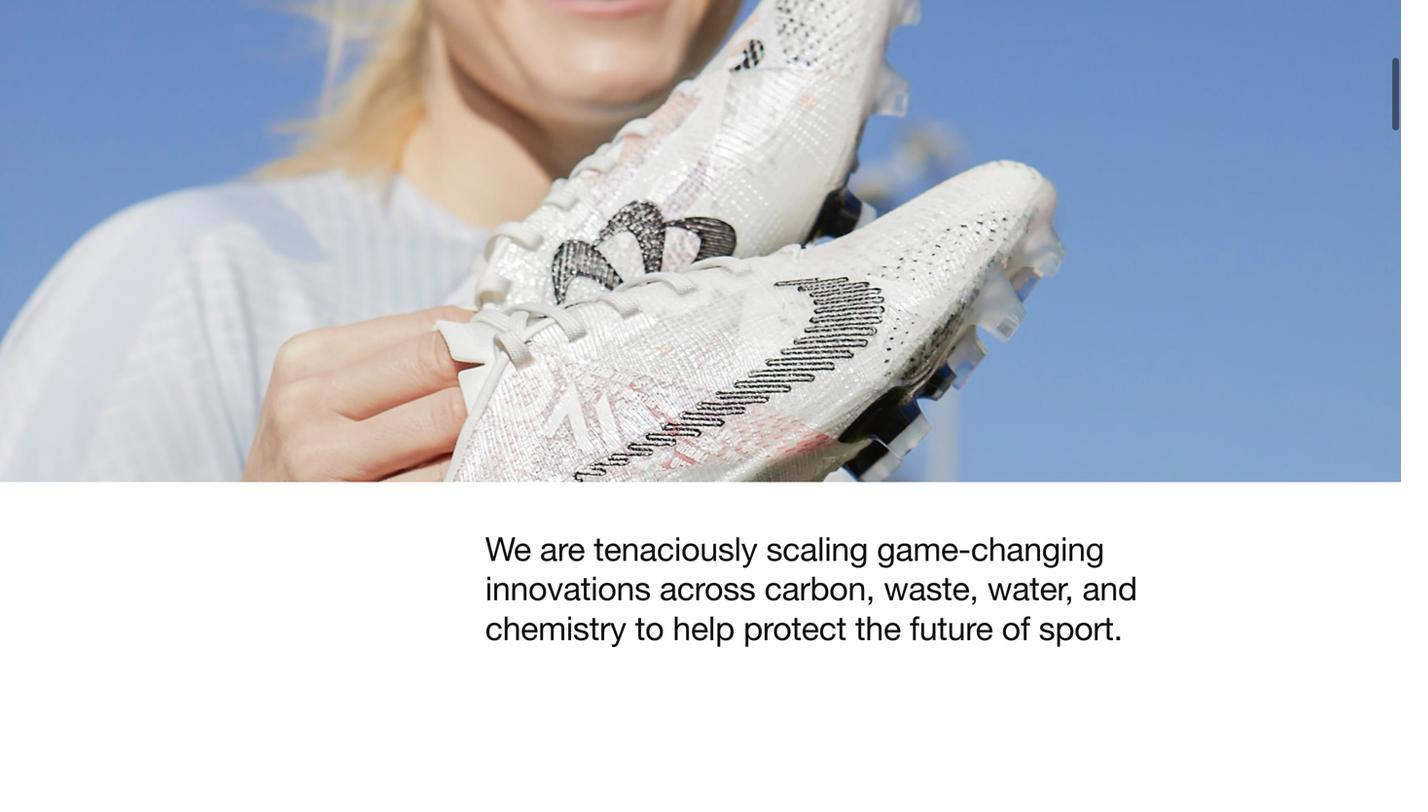 Task type: locate. For each thing, give the bounding box(es) containing it.
to
[[635, 609, 664, 647]]

the
[[855, 609, 901, 647]]

help
[[673, 609, 734, 647]]

game-
[[877, 529, 971, 568]]

we
[[485, 529, 531, 568]]

chemistry
[[485, 609, 626, 647]]

are
[[540, 529, 585, 568]]

we are tenaciously scaling game-changing innovations across carbon, waste, water, and chemistry to help protect the future of sport.
[[485, 529, 1137, 647]]

carbon,
[[764, 569, 875, 607]]

future
[[910, 609, 993, 647]]

water,
[[987, 569, 1074, 607]]



Task type: vqa. For each thing, say whether or not it's contained in the screenshot.
tenaciously
yes



Task type: describe. For each thing, give the bounding box(es) containing it.
scaling
[[766, 529, 868, 568]]

innovations
[[485, 569, 651, 607]]

of
[[1002, 609, 1030, 647]]

nike 2022 impact protectingtheplanet adahegerberg 001 image
[[0, 0, 1401, 482]]

tenaciously
[[594, 529, 757, 568]]

changing
[[971, 529, 1104, 568]]

protect
[[743, 609, 846, 647]]

sport.
[[1039, 609, 1123, 647]]

and
[[1082, 569, 1137, 607]]

across
[[660, 569, 756, 607]]

waste,
[[884, 569, 978, 607]]



